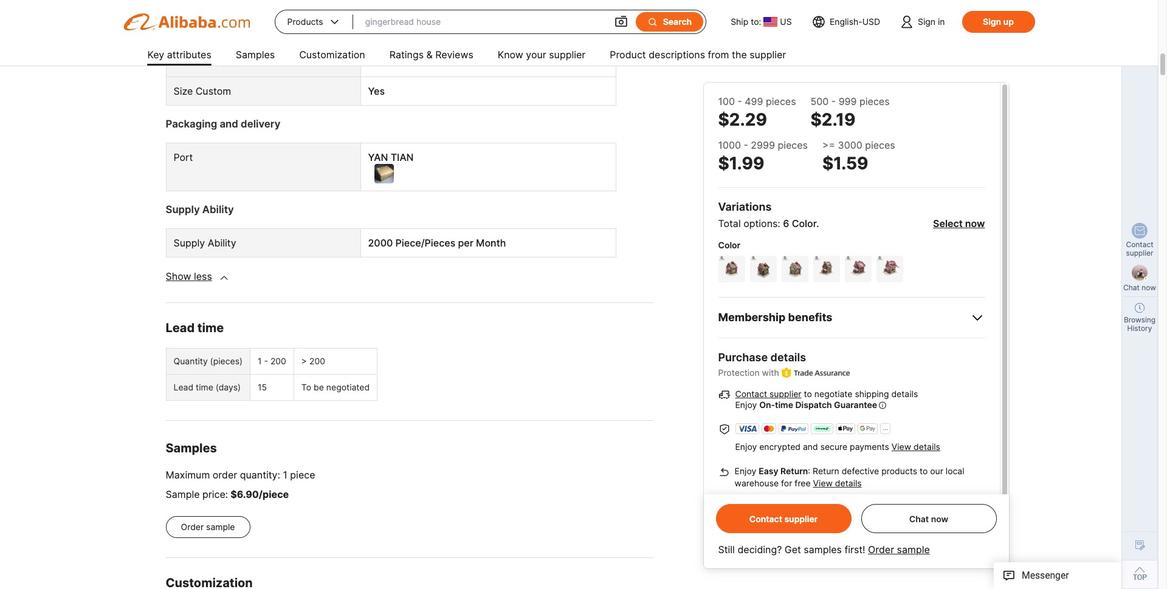 Task type: describe. For each thing, give the bounding box(es) containing it.
0 vertical spatial chat
[[1124, 283, 1140, 292]]

2999
[[751, 139, 775, 151]]

custom for material custom
[[213, 57, 249, 69]]

maximum
[[166, 470, 210, 482]]

yes for size custom
[[368, 85, 385, 98]]

500
[[811, 95, 829, 108]]

2000 piece/pieces per   month
[[368, 237, 506, 250]]

size custom
[[174, 85, 231, 98]]

1 vertical spatial contact
[[735, 389, 767, 400]]

select
[[933, 218, 963, 230]]

1 vertical spatial sample
[[897, 544, 930, 556]]

enjoy on-time dispatch guarantee
[[735, 400, 878, 411]]

piece for maximum order quantity: 1 piece
[[290, 470, 315, 482]]


[[647, 16, 658, 27]]

enjoy for enjoy easy return
[[735, 467, 757, 477]]

1 vertical spatial now
[[1142, 283, 1157, 292]]

enjoy for enjoy encrypted and secure payments view details
[[735, 442, 757, 453]]

customization
[[299, 49, 365, 61]]

details up our
[[914, 442, 941, 453]]

pieces for $2.19
[[860, 95, 890, 108]]

defective
[[842, 467, 879, 477]]

2 vertical spatial time
[[775, 400, 794, 411]]

show
[[166, 271, 191, 283]]

dough
[[391, 28, 421, 40]]

0 vertical spatial samples
[[236, 49, 275, 61]]

: return defective products to our local warehouse for free
[[735, 467, 965, 489]]

order sample button
[[166, 517, 250, 539]]

2 200 from the left
[[310, 357, 325, 367]]

1 vertical spatial chat
[[910, 514, 929, 524]]

$6.90
[[231, 489, 259, 501]]

port
[[174, 152, 193, 164]]

quantity
[[174, 357, 208, 367]]

samples
[[804, 544, 842, 556]]

$1.59
[[823, 153, 869, 174]]

on-
[[760, 400, 775, 411]]

price:
[[202, 489, 228, 501]]

>=
[[823, 139, 836, 151]]

select now link
[[933, 218, 985, 230]]

100 - 499 pieces $2.29
[[718, 95, 796, 130]]

be
[[314, 383, 324, 393]]

sign for sign up
[[983, 16, 1002, 27]]

return inside : return defective products to our local warehouse for free
[[813, 467, 840, 477]]

membership
[[718, 311, 786, 324]]

first!
[[845, 544, 866, 556]]

material custom
[[174, 57, 249, 69]]

details down "defective"
[[835, 479, 862, 489]]

100
[[718, 95, 735, 108]]

>= 3000 pieces $1.59
[[823, 139, 896, 174]]

sample price: $6.90 / piece
[[166, 489, 289, 501]]

sign for sign in
[[918, 16, 936, 27]]

enjoy easy return
[[735, 467, 808, 477]]

yan tian
[[368, 152, 414, 164]]

packaging and delivery
[[166, 118, 281, 130]]

piece/pieces
[[396, 237, 456, 250]]

- for $2.29
[[738, 95, 742, 108]]

0 vertical spatial view
[[892, 442, 912, 453]]

0 vertical spatial supply
[[166, 204, 200, 216]]

0 horizontal spatial view
[[813, 479, 833, 489]]

yan
[[368, 152, 388, 164]]

500 - 999 pieces $2.19
[[811, 95, 890, 130]]

clay dough
[[368, 28, 421, 40]]

secure
[[821, 442, 848, 453]]


[[328, 16, 341, 28]]

negotiated
[[326, 383, 370, 393]]

(pieces)
[[210, 357, 243, 367]]

- for $1.99
[[744, 139, 748, 151]]

local
[[946, 467, 965, 477]]

time for lead time
[[197, 321, 224, 336]]

browsing history
[[1124, 316, 1156, 333]]

sample inside "button"
[[206, 523, 235, 533]]

2 vertical spatial contact
[[750, 514, 783, 524]]

1 vertical spatial contact supplier
[[750, 514, 818, 524]]

month
[[476, 237, 506, 250]]

piece for sample price: $6.90 / piece
[[263, 489, 289, 501]]

select now
[[933, 218, 985, 230]]

products 
[[287, 16, 341, 28]]

up
[[1004, 16, 1014, 27]]

pieces inside >= 3000 pieces $1.59
[[865, 139, 896, 151]]

1000
[[718, 139, 741, 151]]

our
[[931, 467, 944, 477]]

contact supplier to negotiate shipping details
[[735, 389, 918, 400]]

1 vertical spatial supply
[[174, 237, 205, 250]]

still
[[718, 544, 735, 556]]

$2.19
[[811, 109, 856, 130]]

1 vertical spatial chat now
[[910, 514, 949, 524]]

total options: 6 color .
[[718, 218, 819, 230]]


[[614, 15, 629, 29]]

key
[[147, 49, 164, 61]]

tian
[[391, 152, 414, 164]]

sign up
[[983, 16, 1014, 27]]

/
[[259, 489, 263, 501]]

product
[[610, 49, 646, 61]]

1 horizontal spatial color
[[792, 218, 817, 230]]

1 horizontal spatial contact supplier
[[1126, 240, 1154, 258]]

499
[[745, 95, 763, 108]]

1 vertical spatial 1
[[283, 470, 288, 482]]

protection
[[718, 368, 760, 378]]

&
[[427, 49, 433, 61]]

the
[[732, 49, 747, 61]]

products
[[287, 16, 323, 27]]

negotiate
[[815, 389, 853, 400]]

attributes
[[167, 49, 211, 61]]

details right the shipping
[[892, 389, 918, 400]]

1 return from the left
[[781, 467, 808, 477]]

order inside "button"
[[181, 523, 204, 533]]

0 horizontal spatial color
[[718, 240, 741, 251]]

ship
[[731, 16, 749, 27]]

to
[[302, 383, 311, 393]]

material for material
[[174, 28, 211, 40]]



Task type: vqa. For each thing, say whether or not it's contained in the screenshot.


Task type: locate. For each thing, give the bounding box(es) containing it.
lead for lead time
[[166, 321, 195, 336]]

0 horizontal spatial and
[[220, 118, 238, 130]]

1 horizontal spatial return
[[813, 467, 840, 477]]

0 horizontal spatial samples
[[166, 442, 217, 456]]

quantity:
[[240, 470, 280, 482]]

usd
[[863, 16, 881, 27]]

1 horizontal spatial now
[[966, 218, 985, 230]]

- inside 500 - 999 pieces $2.19
[[832, 95, 836, 108]]

membership benefits
[[718, 311, 833, 324]]

0 vertical spatial and
[[220, 118, 238, 130]]

to
[[804, 389, 812, 400], [920, 467, 928, 477]]

from
[[708, 49, 729, 61]]

0 horizontal spatial chat
[[910, 514, 929, 524]]

material up size
[[174, 57, 211, 69]]

purchase
[[718, 351, 768, 364]]

lead down quantity
[[174, 383, 193, 393]]

know your supplier
[[498, 49, 586, 61]]

now right select
[[966, 218, 985, 230]]

samples
[[236, 49, 275, 61], [166, 442, 217, 456]]

custom down 'material custom'
[[196, 85, 231, 98]]

view up 'products'
[[892, 442, 912, 453]]

1 vertical spatial yes
[[368, 85, 385, 98]]

to left our
[[920, 467, 928, 477]]

2000
[[368, 237, 393, 250]]

- for $2.19
[[832, 95, 836, 108]]

ship to:
[[731, 16, 762, 27]]

enjoy for enjoy on-time dispatch guarantee
[[735, 400, 757, 411]]

order
[[181, 523, 204, 533], [868, 544, 895, 556]]

gingerbread house text field
[[365, 11, 602, 33]]

1 vertical spatial custom
[[196, 85, 231, 98]]

sign in
[[918, 16, 945, 27]]

pieces inside "1000 - 2999 pieces $1.99"
[[778, 139, 808, 151]]

delivery
[[241, 118, 281, 130]]

0 vertical spatial ability
[[202, 204, 234, 216]]

0 vertical spatial custom
[[213, 57, 249, 69]]

material
[[174, 28, 211, 40], [174, 57, 211, 69]]

time left (days)
[[196, 383, 213, 393]]

piece
[[290, 470, 315, 482], [263, 489, 289, 501]]

order sample link
[[868, 544, 930, 556]]

order down sample
[[181, 523, 204, 533]]

1 horizontal spatial order
[[868, 544, 895, 556]]

ability
[[202, 204, 234, 216], [208, 237, 236, 250]]

view right free
[[813, 479, 833, 489]]

know
[[498, 49, 523, 61]]

key attributes link
[[147, 44, 211, 68]]

supply ability down the port
[[166, 204, 234, 216]]

0 horizontal spatial piece
[[263, 489, 289, 501]]

0 vertical spatial now
[[966, 218, 985, 230]]

now for select now link
[[966, 218, 985, 230]]

to inside : return defective products to our local warehouse for free
[[920, 467, 928, 477]]

pieces right 3000
[[865, 139, 896, 151]]

english-usd
[[830, 16, 881, 27]]

material up attributes
[[174, 28, 211, 40]]

chat now up browsing
[[1124, 283, 1157, 292]]

sign left up on the top
[[983, 16, 1002, 27]]

material for material custom
[[174, 57, 211, 69]]

1 vertical spatial material
[[174, 57, 211, 69]]

custom for size custom
[[196, 85, 231, 98]]

1 horizontal spatial sample
[[897, 544, 930, 556]]

0 vertical spatial time
[[197, 321, 224, 336]]

to:
[[751, 16, 762, 27]]

variations
[[718, 201, 772, 213]]

lead time (days)
[[174, 383, 241, 393]]

return up the view details
[[813, 467, 840, 477]]

now down our
[[931, 514, 949, 524]]

now for chat now button
[[931, 514, 949, 524]]

custom up the "size custom"
[[213, 57, 249, 69]]

ratings
[[390, 49, 424, 61]]

supply down the port
[[166, 204, 200, 216]]

1
[[258, 357, 262, 367], [283, 470, 288, 482]]

1 vertical spatial supply ability
[[174, 237, 236, 250]]

0 vertical spatial 1
[[258, 357, 262, 367]]

warehouse
[[735, 479, 779, 489]]

return
[[781, 467, 808, 477], [813, 467, 840, 477]]

2 vertical spatial enjoy
[[735, 467, 757, 477]]

0 vertical spatial chat now
[[1124, 283, 1157, 292]]

1 - 200
[[258, 357, 286, 367]]

0 vertical spatial material
[[174, 28, 211, 40]]

1 up 15
[[258, 357, 262, 367]]

total
[[718, 218, 741, 230]]

clay
[[368, 28, 389, 40]]

2 sign from the left
[[983, 16, 1002, 27]]

6
[[783, 218, 790, 230]]

0 horizontal spatial order
[[181, 523, 204, 533]]

search
[[663, 16, 692, 27]]

1 sign from the left
[[918, 16, 936, 27]]

size
[[174, 85, 193, 98]]

history
[[1128, 324, 1153, 333]]

to up enjoy on-time dispatch guarantee
[[804, 389, 812, 400]]

15
[[258, 383, 267, 393]]

- up 15
[[264, 357, 268, 367]]

0 horizontal spatial to
[[804, 389, 812, 400]]

pieces for $2.29
[[766, 95, 796, 108]]

contact supplier
[[1126, 240, 1154, 258], [750, 514, 818, 524]]

0 vertical spatial contact supplier
[[1126, 240, 1154, 258]]

0 horizontal spatial chat now
[[910, 514, 949, 524]]

supply ability up less
[[174, 237, 236, 250]]

quantity (pieces)
[[174, 357, 243, 367]]

easy
[[759, 467, 779, 477]]

200 right >
[[310, 357, 325, 367]]

return up for
[[781, 467, 808, 477]]

1 vertical spatial piece
[[263, 489, 289, 501]]

and left secure
[[803, 442, 818, 453]]

- right 1000
[[744, 139, 748, 151]]

know your supplier link
[[498, 44, 586, 68]]

get
[[785, 544, 801, 556]]

yes for material custom
[[368, 57, 385, 69]]

browsing
[[1124, 316, 1156, 325]]

chat
[[1124, 283, 1140, 292], [910, 514, 929, 524]]

1 horizontal spatial chat now
[[1124, 283, 1157, 292]]

chat up browsing
[[1124, 283, 1140, 292]]

sample down chat now button
[[897, 544, 930, 556]]

order sample
[[181, 523, 235, 533]]

less
[[194, 271, 212, 283]]

0 vertical spatial enjoy
[[735, 400, 757, 411]]

-
[[738, 95, 742, 108], [832, 95, 836, 108], [744, 139, 748, 151], [264, 357, 268, 367]]

piece right quantity:
[[290, 470, 315, 482]]

0 vertical spatial color
[[792, 218, 817, 230]]

$2.29
[[718, 109, 767, 130]]

1 vertical spatial to
[[920, 467, 928, 477]]

lead
[[166, 321, 195, 336], [174, 383, 193, 393]]

supply up show less
[[174, 237, 205, 250]]

dispatch
[[796, 400, 832, 411]]

1 vertical spatial lead
[[174, 383, 193, 393]]

 search
[[647, 16, 692, 27]]

show less
[[166, 271, 212, 283]]

lead for lead time (days)
[[174, 383, 193, 393]]

now up browsing
[[1142, 283, 1157, 292]]

$1.99
[[718, 153, 765, 174]]

0 vertical spatial to
[[804, 389, 812, 400]]

0 vertical spatial order
[[181, 523, 204, 533]]

0 horizontal spatial 1
[[258, 357, 262, 367]]

supply ability
[[166, 204, 234, 216], [174, 237, 236, 250]]

0 horizontal spatial now
[[931, 514, 949, 524]]

1 right quantity:
[[283, 470, 288, 482]]

lead up quantity
[[166, 321, 195, 336]]

> 200
[[302, 357, 325, 367]]

0 horizontal spatial sign
[[918, 16, 936, 27]]

enjoy up warehouse
[[735, 467, 757, 477]]

0 horizontal spatial contact supplier
[[750, 514, 818, 524]]

purchase details
[[718, 351, 806, 364]]

and left delivery
[[220, 118, 238, 130]]

.
[[817, 218, 819, 230]]

999
[[839, 95, 857, 108]]

order
[[213, 470, 237, 482]]

3000
[[838, 139, 863, 151]]

1 vertical spatial ability
[[208, 237, 236, 250]]

2 yes from the top
[[368, 85, 385, 98]]

in
[[938, 16, 945, 27]]

pieces right 499
[[766, 95, 796, 108]]

samples link
[[236, 44, 275, 68]]

details up with
[[771, 351, 806, 364]]

contact supplier button
[[750, 514, 818, 524]]

1 horizontal spatial chat
[[1124, 283, 1140, 292]]

1000 - 2999 pieces $1.99
[[718, 139, 808, 174]]

your
[[526, 49, 547, 61]]

maximum order quantity: 1 piece
[[166, 470, 315, 482]]

1 horizontal spatial 200
[[310, 357, 325, 367]]

custom
[[213, 57, 249, 69], [196, 85, 231, 98]]

1 vertical spatial enjoy
[[735, 442, 757, 453]]

0 vertical spatial contact
[[1126, 240, 1154, 249]]

pieces right "2999" at the top of page
[[778, 139, 808, 151]]

2 return from the left
[[813, 467, 840, 477]]

0 vertical spatial supply ability
[[166, 204, 234, 216]]

sample
[[206, 523, 235, 533], [897, 544, 930, 556]]

1 horizontal spatial samples
[[236, 49, 275, 61]]

view details
[[813, 479, 862, 489]]

1 horizontal spatial to
[[920, 467, 928, 477]]

ratings & reviews link
[[390, 44, 474, 68]]

0 horizontal spatial return
[[781, 467, 808, 477]]

sign left in
[[918, 16, 936, 27]]

per
[[458, 237, 474, 250]]

0 vertical spatial piece
[[290, 470, 315, 482]]

time left dispatch
[[775, 400, 794, 411]]

- inside "1000 - 2999 pieces $1.99"
[[744, 139, 748, 151]]

english-
[[830, 16, 863, 27]]

2 horizontal spatial now
[[1142, 283, 1157, 292]]

enjoy left on-
[[735, 400, 757, 411]]

to be negotiated
[[302, 383, 370, 393]]

0 horizontal spatial sample
[[206, 523, 235, 533]]

pieces for $1.99
[[778, 139, 808, 151]]

:
[[808, 467, 811, 477]]

chat up order sample link
[[910, 514, 929, 524]]

pieces right 999 at the right top
[[860, 95, 890, 108]]

arrow up image
[[221, 273, 228, 284]]

chat now up order sample link
[[910, 514, 949, 524]]

enjoy left encrypted
[[735, 442, 757, 453]]

1 vertical spatial color
[[718, 240, 741, 251]]

1 200 from the left
[[271, 357, 286, 367]]

ratings & reviews
[[390, 49, 474, 61]]

1 vertical spatial samples
[[166, 442, 217, 456]]

- right 500
[[832, 95, 836, 108]]

pieces inside 500 - 999 pieces $2.19
[[860, 95, 890, 108]]

show less link
[[166, 271, 212, 283]]

1 horizontal spatial view
[[892, 442, 912, 453]]

1 horizontal spatial 1
[[283, 470, 288, 482]]

time for lead time (days)
[[196, 383, 213, 393]]

sample down price:
[[206, 523, 235, 533]]

free
[[795, 479, 811, 489]]

1 horizontal spatial piece
[[290, 470, 315, 482]]

piece down quantity:
[[263, 489, 289, 501]]

0 vertical spatial yes
[[368, 57, 385, 69]]

- inside 100 - 499 pieces $2.29
[[738, 95, 742, 108]]

1 vertical spatial view
[[813, 479, 833, 489]]

still deciding? get samples first! order sample
[[718, 544, 930, 556]]

0 horizontal spatial 200
[[271, 357, 286, 367]]

deciding?
[[738, 544, 782, 556]]

guarantee
[[834, 400, 878, 411]]

1 horizontal spatial sign
[[983, 16, 1002, 27]]

1 vertical spatial time
[[196, 383, 213, 393]]

supply
[[166, 204, 200, 216], [174, 237, 205, 250]]

200 left >
[[271, 357, 286, 367]]

time up quantity (pieces)
[[197, 321, 224, 336]]

2 vertical spatial now
[[931, 514, 949, 524]]

1 yes from the top
[[368, 57, 385, 69]]

encrypted
[[760, 442, 801, 453]]

and
[[220, 118, 238, 130], [803, 442, 818, 453]]

0 vertical spatial lead
[[166, 321, 195, 336]]

contact
[[1126, 240, 1154, 249], [735, 389, 767, 400], [750, 514, 783, 524]]

color right 6
[[792, 218, 817, 230]]

1 material from the top
[[174, 28, 211, 40]]

- right 100
[[738, 95, 742, 108]]

1 vertical spatial order
[[868, 544, 895, 556]]

pieces inside 100 - 499 pieces $2.29
[[766, 95, 796, 108]]

supplier
[[549, 49, 586, 61], [750, 49, 786, 61], [1126, 249, 1154, 258], [770, 389, 802, 400], [785, 514, 818, 524]]

1 horizontal spatial and
[[803, 442, 818, 453]]

order right first!
[[868, 544, 895, 556]]

prompt image
[[879, 400, 887, 412]]

2 material from the top
[[174, 57, 211, 69]]

1 vertical spatial and
[[803, 442, 818, 453]]

color down total
[[718, 240, 741, 251]]

0 vertical spatial sample
[[206, 523, 235, 533]]



